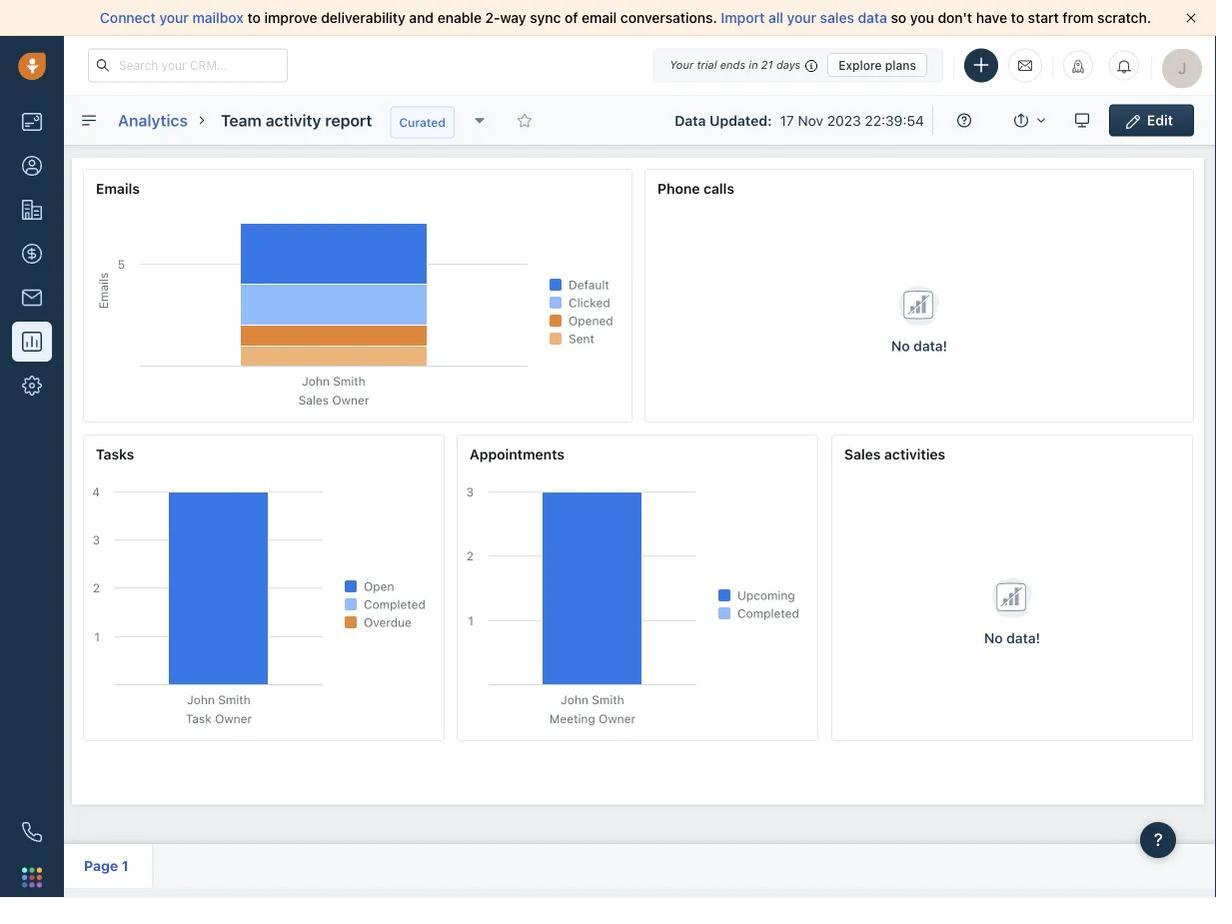 Task type: vqa. For each thing, say whether or not it's contained in the screenshot.
Connect your mailbox "link" at left top
yes



Task type: describe. For each thing, give the bounding box(es) containing it.
conversations.
[[621, 9, 718, 26]]

email
[[582, 9, 617, 26]]

mailbox
[[192, 9, 244, 26]]

explore plans link
[[828, 53, 928, 77]]

2 to from the left
[[1011, 9, 1025, 26]]

enable
[[438, 9, 482, 26]]

your
[[670, 58, 694, 71]]

connect your mailbox to improve deliverability and enable 2-way sync of email conversations. import all your sales data so you don't have to start from scratch.
[[100, 9, 1152, 26]]

explore
[[839, 58, 882, 72]]

ends
[[720, 58, 746, 71]]

21
[[762, 58, 773, 71]]

scratch.
[[1098, 9, 1152, 26]]

Search your CRM... text field
[[88, 48, 288, 82]]

plans
[[886, 58, 917, 72]]

freshworks switcher image
[[22, 868, 42, 888]]

1 to from the left
[[247, 9, 261, 26]]

connect your mailbox link
[[100, 9, 247, 26]]

from
[[1063, 9, 1094, 26]]

close image
[[1187, 13, 1197, 23]]

2-
[[485, 9, 500, 26]]

phone image
[[22, 823, 42, 843]]

import
[[721, 9, 765, 26]]

improve
[[264, 9, 317, 26]]



Task type: locate. For each thing, give the bounding box(es) containing it.
your
[[159, 9, 189, 26], [787, 9, 817, 26]]

way
[[500, 9, 526, 26]]

import all your sales data link
[[721, 9, 891, 26]]

to
[[247, 9, 261, 26], [1011, 9, 1025, 26]]

sync
[[530, 9, 561, 26]]

sales
[[820, 9, 855, 26]]

data
[[858, 9, 888, 26]]

don't
[[938, 9, 973, 26]]

your right all
[[787, 9, 817, 26]]

1 horizontal spatial your
[[787, 9, 817, 26]]

of
[[565, 9, 578, 26]]

start
[[1028, 9, 1059, 26]]

all
[[769, 9, 784, 26]]

to left the start
[[1011, 9, 1025, 26]]

trial
[[697, 58, 717, 71]]

you
[[911, 9, 935, 26]]

so
[[891, 9, 907, 26]]

days
[[777, 58, 801, 71]]

0 horizontal spatial your
[[159, 9, 189, 26]]

1 horizontal spatial to
[[1011, 9, 1025, 26]]

explore plans
[[839, 58, 917, 72]]

phone element
[[12, 813, 52, 853]]

0 horizontal spatial to
[[247, 9, 261, 26]]

your trial ends in 21 days
[[670, 58, 801, 71]]

to right mailbox
[[247, 9, 261, 26]]

deliverability
[[321, 9, 406, 26]]

2 your from the left
[[787, 9, 817, 26]]

connect
[[100, 9, 156, 26]]

your left mailbox
[[159, 9, 189, 26]]

have
[[976, 9, 1008, 26]]

email image
[[1019, 57, 1033, 74]]

1 your from the left
[[159, 9, 189, 26]]

in
[[749, 58, 758, 71]]

and
[[409, 9, 434, 26]]



